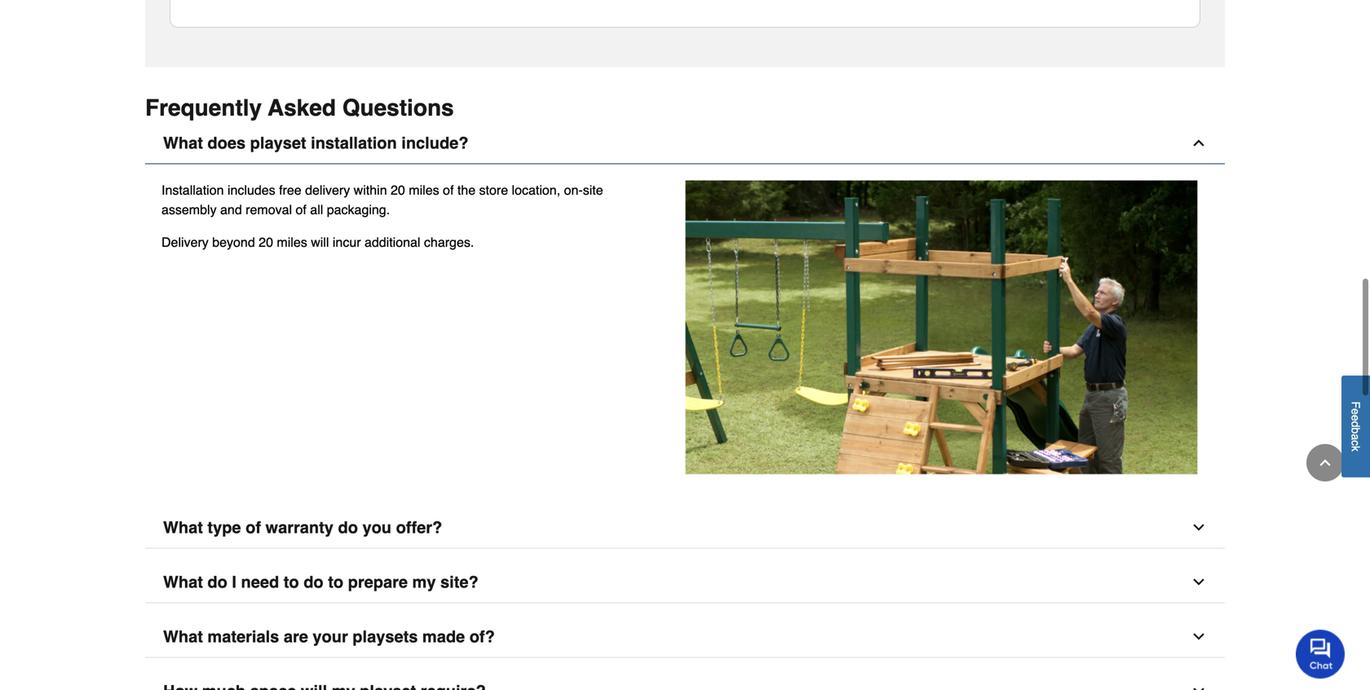 Task type: describe. For each thing, give the bounding box(es) containing it.
will
[[311, 235, 329, 250]]

scroll to top element
[[1306, 444, 1344, 482]]

warranty
[[265, 519, 333, 537]]

location,
[[512, 183, 560, 198]]

a
[[1349, 434, 1362, 441]]

what for what does playset installation include?
[[163, 134, 203, 153]]

f
[[1349, 402, 1362, 409]]

chat invite button image
[[1296, 630, 1346, 679]]

the
[[457, 183, 476, 198]]

are
[[284, 628, 308, 647]]

playsets
[[353, 628, 418, 647]]

include?
[[401, 134, 469, 153]]

site?
[[440, 573, 478, 592]]

what does playset installation include? button
[[145, 123, 1225, 164]]

additional
[[365, 235, 420, 250]]

chevron down image
[[1191, 629, 1207, 646]]

chevron down image for what type of warranty do you offer?
[[1191, 520, 1207, 536]]

2 to from the left
[[328, 573, 343, 592]]

b
[[1349, 428, 1362, 434]]

playset
[[250, 134, 306, 153]]

need
[[241, 573, 279, 592]]

within
[[354, 183, 387, 198]]

chevron down image for what do i need to do to prepare my site?
[[1191, 575, 1207, 591]]

what do i need to do to prepare my site?
[[163, 573, 478, 592]]

installation includes free delivery within 20 miles of the store location, on-site assembly and removal of all packaging.
[[161, 183, 603, 217]]

2 horizontal spatial do
[[338, 519, 358, 537]]

of?
[[470, 628, 495, 647]]

delivery
[[161, 235, 209, 250]]

and
[[220, 202, 242, 217]]

questions
[[342, 95, 454, 121]]

charges.
[[424, 235, 474, 250]]

2 horizontal spatial of
[[443, 183, 454, 198]]

what do i need to do to prepare my site? button
[[145, 562, 1225, 604]]

3 chevron down image from the top
[[1191, 684, 1207, 691]]

1 e from the top
[[1349, 409, 1362, 415]]

1 vertical spatial of
[[296, 202, 307, 217]]

you
[[362, 519, 391, 537]]

frequently
[[145, 95, 262, 121]]

delivery
[[305, 183, 350, 198]]

20 inside installation includes free delivery within 20 miles of the store location, on-site assembly and removal of all packaging.
[[391, 183, 405, 198]]

installation
[[161, 183, 224, 198]]

d
[[1349, 422, 1362, 428]]



Task type: vqa. For each thing, say whether or not it's contained in the screenshot.
first Pickup from the bottom
no



Task type: locate. For each thing, give the bounding box(es) containing it.
of
[[443, 183, 454, 198], [296, 202, 307, 217], [246, 519, 261, 537]]

assembly
[[161, 202, 217, 217]]

all
[[310, 202, 323, 217]]

chevron down image inside the what type of warranty do you offer? button
[[1191, 520, 1207, 536]]

includes
[[227, 183, 275, 198]]

offer?
[[396, 519, 442, 537]]

0 horizontal spatial miles
[[277, 235, 307, 250]]

do right 'need'
[[304, 573, 323, 592]]

chevron up image
[[1317, 455, 1333, 471]]

miles left the
[[409, 183, 439, 198]]

my
[[412, 573, 436, 592]]

miles inside installation includes free delivery within 20 miles of the store location, on-site assembly and removal of all packaging.
[[409, 183, 439, 198]]

on-
[[564, 183, 583, 198]]

to left prepare
[[328, 573, 343, 592]]

0 vertical spatial of
[[443, 183, 454, 198]]

0 horizontal spatial to
[[284, 573, 299, 592]]

what down "frequently"
[[163, 134, 203, 153]]

what left materials at the bottom of page
[[163, 628, 203, 647]]

2 vertical spatial of
[[246, 519, 261, 537]]

what type of warranty do you offer?
[[163, 519, 442, 537]]

0 horizontal spatial do
[[207, 573, 227, 592]]

e
[[1349, 409, 1362, 415], [1349, 415, 1362, 422]]

do left i
[[207, 573, 227, 592]]

what for what type of warranty do you offer?
[[163, 519, 203, 537]]

1 horizontal spatial to
[[328, 573, 343, 592]]

2 what from the top
[[163, 519, 203, 537]]

beyond
[[212, 235, 255, 250]]

store
[[479, 183, 508, 198]]

chevron up image
[[1191, 135, 1207, 151]]

1 vertical spatial miles
[[277, 235, 307, 250]]

1 to from the left
[[284, 573, 299, 592]]

2 e from the top
[[1349, 415, 1362, 422]]

k
[[1349, 446, 1362, 452]]

3 what from the top
[[163, 573, 203, 592]]

delivery beyond 20 miles will incur additional charges.
[[161, 235, 474, 250]]

1 vertical spatial chevron down image
[[1191, 575, 1207, 591]]

f e e d b a c k
[[1349, 402, 1362, 452]]

of inside button
[[246, 519, 261, 537]]

frequently asked questions
[[145, 95, 454, 121]]

what materials are your playsets made of?
[[163, 628, 495, 647]]

a man assembling a playset in a sunny backyard. image
[[685, 181, 1209, 475]]

2 chevron down image from the top
[[1191, 575, 1207, 591]]

0 horizontal spatial 20
[[259, 235, 273, 250]]

i
[[232, 573, 236, 592]]

free
[[279, 183, 301, 198]]

f e e d b a c k button
[[1342, 376, 1370, 478]]

what left i
[[163, 573, 203, 592]]

20 right within
[[391, 183, 405, 198]]

your
[[313, 628, 348, 647]]

prepare
[[348, 573, 408, 592]]

1 chevron down image from the top
[[1191, 520, 1207, 536]]

of left the
[[443, 183, 454, 198]]

incur
[[333, 235, 361, 250]]

to right 'need'
[[284, 573, 299, 592]]

installation
[[311, 134, 397, 153]]

asked
[[268, 95, 336, 121]]

1 horizontal spatial do
[[304, 573, 323, 592]]

removal
[[246, 202, 292, 217]]

e up b
[[1349, 415, 1362, 422]]

to
[[284, 573, 299, 592], [328, 573, 343, 592]]

does
[[207, 134, 246, 153]]

1 vertical spatial 20
[[259, 235, 273, 250]]

do
[[338, 519, 358, 537], [207, 573, 227, 592], [304, 573, 323, 592]]

of right type
[[246, 519, 261, 537]]

what for what do i need to do to prepare my site?
[[163, 573, 203, 592]]

of left the 'all'
[[296, 202, 307, 217]]

what type of warranty do you offer? button
[[145, 508, 1225, 549]]

0 horizontal spatial of
[[246, 519, 261, 537]]

site
[[583, 183, 603, 198]]

type
[[207, 519, 241, 537]]

what left type
[[163, 519, 203, 537]]

chevron down image inside what do i need to do to prepare my site? button
[[1191, 575, 1207, 591]]

e up d
[[1349, 409, 1362, 415]]

packaging.
[[327, 202, 390, 217]]

miles left will
[[277, 235, 307, 250]]

4 what from the top
[[163, 628, 203, 647]]

0 vertical spatial miles
[[409, 183, 439, 198]]

1 horizontal spatial miles
[[409, 183, 439, 198]]

20
[[391, 183, 405, 198], [259, 235, 273, 250]]

0 vertical spatial chevron down image
[[1191, 520, 1207, 536]]

what
[[163, 134, 203, 153], [163, 519, 203, 537], [163, 573, 203, 592], [163, 628, 203, 647]]

0 vertical spatial 20
[[391, 183, 405, 198]]

do left you
[[338, 519, 358, 537]]

miles
[[409, 183, 439, 198], [277, 235, 307, 250]]

what does playset installation include?
[[163, 134, 469, 153]]

1 horizontal spatial of
[[296, 202, 307, 217]]

1 horizontal spatial 20
[[391, 183, 405, 198]]

what materials are your playsets made of? button
[[145, 617, 1225, 659]]

made
[[422, 628, 465, 647]]

1 what from the top
[[163, 134, 203, 153]]

2 vertical spatial chevron down image
[[1191, 684, 1207, 691]]

materials
[[207, 628, 279, 647]]

chevron down image
[[1191, 520, 1207, 536], [1191, 575, 1207, 591], [1191, 684, 1207, 691]]

20 right beyond
[[259, 235, 273, 250]]

c
[[1349, 441, 1362, 446]]

what for what materials are your playsets made of?
[[163, 628, 203, 647]]



